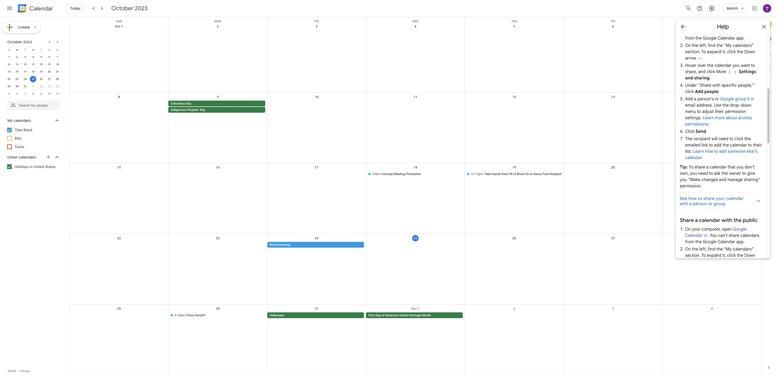 Task type: describe. For each thing, give the bounding box(es) containing it.
12:13pm take transit from 9616 brace st to henry ford hospital
[[471, 173, 561, 176]]

brace
[[517, 173, 525, 176]]

november 3 element
[[46, 84, 53, 90]]

5:15pm
[[175, 314, 185, 318]]

1 down 25, today element
[[32, 85, 34, 88]]

8 for sun
[[118, 95, 120, 99]]

other calendars
[[7, 155, 36, 160]]

13 for sun
[[611, 95, 615, 99]]

grid containing oct 1
[[69, 17, 762, 376]]

15 element
[[6, 69, 12, 75]]

heritage
[[409, 314, 421, 318]]

row containing sun
[[70, 17, 762, 23]]

privacy link
[[20, 370, 30, 374]]

–
[[17, 370, 19, 374]]

tyler
[[15, 128, 23, 132]]

21 inside grid
[[710, 166, 714, 170]]

main drawer image
[[6, 5, 13, 12]]

row group containing 1
[[5, 54, 61, 98]]

holidays
[[15, 165, 29, 169]]

2 t from the left
[[40, 48, 42, 51]]

25, today element
[[30, 76, 36, 82]]

today button
[[67, 2, 84, 15]]

6 for oct 1
[[612, 25, 614, 28]]

mon
[[215, 20, 221, 23]]

0 horizontal spatial 2023
[[23, 40, 32, 44]]

states
[[45, 165, 56, 169]]

12:13pm
[[471, 173, 483, 176]]

united
[[34, 165, 44, 169]]

24 inside grid
[[315, 237, 319, 241]]

calendars for other calendars
[[19, 155, 36, 160]]

other calendars button
[[1, 153, 65, 162]]

11 for sun
[[414, 95, 417, 99]]

nov
[[411, 308, 417, 311]]

november 9 element
[[38, 91, 44, 97]]

31 for 1
[[24, 85, 27, 88]]

fri
[[611, 20, 615, 23]]

halloween button
[[267, 313, 364, 319]]

1 horizontal spatial 11
[[56, 92, 59, 95]]

party!!!!
[[195, 314, 206, 318]]

november 11 element
[[54, 91, 61, 97]]

14 element
[[54, 61, 61, 68]]

22 inside grid
[[117, 237, 121, 241]]

indigenous peoples' day button
[[168, 107, 265, 113]]

9 for sun
[[217, 95, 219, 99]]

nov 1
[[411, 308, 420, 311]]

concept
[[381, 173, 393, 176]]

november 4 element
[[54, 84, 61, 90]]

other
[[7, 155, 18, 160]]

sat
[[710, 20, 715, 23]]

9 inside row
[[41, 92, 42, 95]]

25 cell
[[29, 76, 37, 83]]

1 horizontal spatial 8
[[32, 92, 34, 95]]

8 for october 2023
[[8, 63, 10, 66]]

30 element
[[14, 84, 20, 90]]

support image
[[697, 5, 703, 12]]

1 horizontal spatial 17
[[315, 166, 319, 170]]

first day of american indian heritage month
[[369, 314, 431, 318]]

0 vertical spatial 2023
[[135, 5, 148, 12]]

12 for sun
[[513, 95, 516, 99]]

12 for october 2023
[[40, 63, 43, 66]]

american
[[385, 314, 399, 318]]

26 element
[[38, 76, 44, 82]]

oct
[[115, 25, 120, 28]]

0 vertical spatial october 2023
[[111, 5, 148, 12]]

9 for october 2023
[[16, 63, 18, 66]]

18 element
[[30, 69, 36, 75]]

1 horizontal spatial 18
[[414, 166, 417, 170]]

tue
[[314, 20, 319, 23]]

november 2 element
[[38, 84, 44, 90]]

5 for 1
[[41, 56, 42, 59]]

25 inside grid
[[414, 237, 417, 241]]

cell containing columbus day
[[168, 101, 267, 114]]

hospital
[[550, 173, 561, 176]]

day for columbus
[[186, 102, 191, 106]]

27 element
[[46, 76, 53, 82]]

columbus day button
[[168, 101, 265, 107]]

0 vertical spatial october
[[111, 5, 133, 12]]

m
[[16, 48, 18, 51]]

1 vertical spatial october 2023
[[7, 40, 32, 44]]

26 inside row group
[[40, 78, 43, 81]]

st
[[526, 173, 529, 176]]

november 8 element
[[30, 91, 36, 97]]

of
[[382, 314, 385, 318]]

ford
[[543, 173, 549, 176]]

12 element
[[38, 61, 44, 68]]

row containing s
[[5, 46, 61, 54]]

24 inside row group
[[24, 78, 27, 81]]

bills
[[15, 137, 22, 141]]

15 inside grid
[[117, 166, 121, 170]]

5 inside 'element'
[[8, 92, 10, 95]]

indigenous
[[171, 108, 186, 112]]

row containing 1
[[5, 54, 61, 61]]

5:15pm pizza party!!!!
[[175, 314, 206, 318]]

29 element
[[6, 84, 12, 90]]

10am
[[372, 173, 380, 176]]

1 t from the left
[[24, 48, 26, 51]]

5 for oct 1
[[514, 25, 515, 28]]

meeting
[[279, 243, 290, 247]]

21 element
[[54, 69, 61, 75]]

privacy
[[20, 370, 30, 374]]

0 horizontal spatial 7
[[24, 92, 26, 95]]

17 inside october 2023 grid
[[24, 70, 27, 73]]

board meeting
[[270, 243, 290, 247]]

f
[[49, 48, 50, 51]]

black
[[24, 128, 32, 132]]

31 element
[[22, 84, 28, 90]]

holidays in united states
[[15, 165, 56, 169]]

29 for nov 1
[[117, 308, 121, 311]]

sat column header
[[663, 17, 762, 23]]

13 element
[[46, 61, 53, 68]]

1 right nov
[[418, 308, 420, 311]]

columbus
[[171, 102, 185, 106]]

calendar element
[[17, 3, 53, 15]]

19 inside 'element'
[[40, 70, 43, 73]]

25 inside "cell"
[[32, 78, 35, 81]]

board
[[270, 243, 278, 247]]

calendar
[[29, 5, 53, 12]]

22 element
[[6, 76, 12, 82]]

w
[[32, 48, 34, 51]]

26 inside grid
[[513, 237, 516, 241]]

to
[[530, 173, 533, 176]]

30 for 1
[[16, 85, 19, 88]]

20 inside row group
[[48, 70, 51, 73]]



Task type: vqa. For each thing, say whether or not it's contained in the screenshot.


Task type: locate. For each thing, give the bounding box(es) containing it.
2 vertical spatial day
[[376, 314, 381, 318]]

15 inside october 2023 grid
[[8, 70, 11, 73]]

0 vertical spatial day
[[186, 102, 191, 106]]

0 horizontal spatial 21
[[56, 70, 59, 73]]

16 inside 16 element
[[16, 70, 19, 73]]

30 for nov 1
[[216, 308, 220, 311]]

1 vertical spatial 31
[[315, 308, 319, 311]]

14
[[56, 63, 59, 66], [710, 95, 714, 99]]

29
[[8, 85, 11, 88], [117, 308, 121, 311]]

0 horizontal spatial october 2023
[[7, 40, 32, 44]]

day left of
[[376, 314, 381, 318]]

november 5 element
[[6, 91, 12, 97]]

day for first
[[376, 314, 381, 318]]

23 inside grid
[[216, 237, 220, 241]]

2 horizontal spatial 5
[[514, 25, 515, 28]]

add other calendars image
[[46, 155, 51, 160]]

1 vertical spatial 23
[[216, 237, 220, 241]]

month inside popup button
[[727, 6, 738, 11]]

1 horizontal spatial october
[[111, 5, 133, 12]]

21 inside row group
[[56, 70, 59, 73]]

16 inside grid
[[216, 166, 220, 170]]

my calendars
[[7, 118, 31, 123]]

1 up 15 element
[[8, 56, 10, 59]]

9 up 16 element
[[16, 63, 18, 66]]

1 horizontal spatial s
[[57, 48, 58, 51]]

0 horizontal spatial 6
[[16, 92, 18, 95]]

1 horizontal spatial 2023
[[135, 5, 148, 12]]

row
[[70, 17, 762, 23], [70, 22, 762, 93], [5, 46, 61, 54], [5, 54, 61, 61], [5, 61, 61, 68], [5, 68, 61, 76], [5, 76, 61, 83], [5, 83, 61, 90], [5, 90, 61, 98], [70, 93, 762, 164], [70, 164, 762, 234], [70, 234, 762, 305], [70, 305, 762, 376]]

2 horizontal spatial day
[[376, 314, 381, 318]]

in
[[30, 165, 33, 169]]

thu
[[512, 20, 517, 23]]

1 vertical spatial 2023
[[23, 40, 32, 44]]

30 inside grid
[[216, 308, 220, 311]]

0 vertical spatial 5
[[514, 25, 515, 28]]

7 up 14 element
[[57, 56, 58, 59]]

1 s from the left
[[8, 48, 10, 51]]

6 down the "fri"
[[612, 25, 614, 28]]

s left m on the left of page
[[8, 48, 10, 51]]

10
[[24, 63, 27, 66], [48, 92, 51, 95], [315, 95, 319, 99]]

9 down "november 2" element at the left of the page
[[41, 92, 42, 95]]

1 horizontal spatial 5
[[41, 56, 42, 59]]

2 horizontal spatial 11
[[414, 95, 417, 99]]

None search field
[[0, 99, 65, 110]]

1 horizontal spatial 30
[[216, 308, 220, 311]]

1 vertical spatial calendars
[[19, 155, 36, 160]]

5
[[514, 25, 515, 28], [41, 56, 42, 59], [8, 92, 10, 95]]

1 horizontal spatial 6
[[49, 56, 50, 59]]

11 inside grid
[[414, 95, 417, 99]]

0 horizontal spatial 29
[[8, 85, 11, 88]]

11 element
[[30, 61, 36, 68]]

23
[[16, 78, 19, 81], [216, 237, 220, 241]]

10 inside grid
[[315, 95, 319, 99]]

1 vertical spatial 25
[[414, 237, 417, 241]]

calendars for my calendars
[[14, 118, 31, 123]]

29 for 1
[[8, 85, 11, 88]]

6 down 30 element
[[16, 92, 18, 95]]

31
[[24, 85, 27, 88], [315, 308, 319, 311]]

7 down 31 element
[[24, 92, 26, 95]]

31 inside grid
[[315, 308, 319, 311]]

indian
[[400, 314, 408, 318]]

Search for people text field
[[11, 101, 57, 110]]

november 10 element
[[46, 91, 53, 97]]

my
[[7, 118, 13, 123]]

meeting
[[394, 173, 405, 176]]

0 horizontal spatial 24
[[24, 78, 27, 81]]

sun
[[116, 20, 122, 23]]

19
[[40, 70, 43, 73], [513, 166, 516, 170]]

0 vertical spatial calendars
[[14, 118, 31, 123]]

1 vertical spatial 24
[[315, 237, 319, 241]]

halloween
[[270, 314, 285, 318]]

1
[[121, 25, 123, 28], [8, 56, 10, 59], [32, 85, 34, 88], [418, 308, 420, 311]]

12 inside grid
[[513, 95, 516, 99]]

23 element
[[14, 76, 20, 82]]

terms
[[7, 370, 16, 374]]

14 inside row group
[[56, 63, 59, 66]]

18 down 11 element
[[32, 70, 35, 73]]

1 horizontal spatial 19
[[513, 166, 516, 170]]

1 horizontal spatial day
[[200, 108, 205, 112]]

2 horizontal spatial 8
[[118, 95, 120, 99]]

5 down thu at right top
[[514, 25, 515, 28]]

my calendars button
[[1, 117, 65, 125]]

2 s from the left
[[57, 48, 58, 51]]

1 horizontal spatial 22
[[117, 237, 121, 241]]

0 horizontal spatial s
[[8, 48, 10, 51]]

18 up promotion
[[414, 166, 417, 170]]

11 for october 2023
[[32, 63, 35, 66]]

1 right oct
[[121, 25, 123, 28]]

day right peoples'
[[200, 108, 205, 112]]

0 horizontal spatial 26
[[40, 78, 43, 81]]

month
[[727, 6, 738, 11], [422, 314, 431, 318]]

tyler black
[[15, 128, 32, 132]]

0 horizontal spatial 28
[[56, 78, 59, 81]]

1 horizontal spatial 10
[[48, 92, 51, 95]]

12 inside 'element'
[[40, 63, 43, 66]]

1 horizontal spatial 12
[[513, 95, 516, 99]]

0 horizontal spatial month
[[422, 314, 431, 318]]

9
[[16, 63, 18, 66], [41, 92, 42, 95], [217, 95, 219, 99]]

wed
[[413, 20, 419, 23]]

november 7 element
[[22, 91, 28, 97]]

october 2023 grid
[[5, 46, 61, 98]]

0 horizontal spatial 17
[[24, 70, 27, 73]]

0 horizontal spatial 18
[[32, 70, 35, 73]]

my calendars list
[[1, 126, 65, 151]]

0 vertical spatial 6
[[612, 25, 614, 28]]

2023
[[135, 5, 148, 12], [23, 40, 32, 44]]

calendars inside dropdown button
[[14, 118, 31, 123]]

first day of american indian heritage month button
[[366, 313, 463, 319]]

31 up halloween button
[[315, 308, 319, 311]]

27 inside row group
[[48, 78, 51, 81]]

calendars up in
[[19, 155, 36, 160]]

2 vertical spatial 6
[[16, 92, 18, 95]]

0 vertical spatial 20
[[48, 70, 51, 73]]

0 vertical spatial month
[[727, 6, 738, 11]]

6
[[612, 25, 614, 28], [49, 56, 50, 59], [16, 92, 18, 95]]

8
[[8, 63, 10, 66], [32, 92, 34, 95], [118, 95, 120, 99]]

tasks
[[15, 145, 24, 149]]

1 vertical spatial month
[[422, 314, 431, 318]]

0 horizontal spatial 13
[[48, 63, 51, 66]]

0 horizontal spatial 5
[[8, 92, 10, 95]]

1 horizontal spatial 13
[[611, 95, 615, 99]]

2
[[217, 25, 219, 28], [16, 56, 18, 59], [41, 85, 42, 88], [514, 308, 515, 311]]

0 vertical spatial 7
[[57, 56, 58, 59]]

1 horizontal spatial 21
[[710, 166, 714, 170]]

day
[[186, 102, 191, 106], [200, 108, 205, 112], [376, 314, 381, 318]]

2 horizontal spatial 6
[[612, 25, 614, 28]]

1 horizontal spatial t
[[40, 48, 42, 51]]

0 vertical spatial 22
[[8, 78, 11, 81]]

1 horizontal spatial 25
[[414, 237, 417, 241]]

20 inside grid
[[611, 166, 615, 170]]

13 for october 2023
[[48, 63, 51, 66]]

22
[[8, 78, 11, 81], [117, 237, 121, 241]]

19 up the 9616
[[513, 166, 516, 170]]

0 horizontal spatial 10
[[24, 63, 27, 66]]

first
[[369, 314, 375, 318]]

0 vertical spatial 18
[[32, 70, 35, 73]]

18 inside october 2023 grid
[[32, 70, 35, 73]]

27
[[48, 78, 51, 81], [611, 237, 615, 241]]

24 up board meeting button
[[315, 237, 319, 241]]

board meeting button
[[267, 242, 364, 248]]

0 horizontal spatial 20
[[48, 70, 51, 73]]

2 vertical spatial 5
[[8, 92, 10, 95]]

11
[[32, 63, 35, 66], [56, 92, 59, 95], [414, 95, 417, 99]]

0 vertical spatial 28
[[56, 78, 59, 81]]

13 inside 13 element
[[48, 63, 51, 66]]

calendars up "tyler black"
[[14, 118, 31, 123]]

terms – privacy
[[7, 370, 30, 374]]

8 inside grid
[[118, 95, 120, 99]]

0 horizontal spatial 22
[[8, 78, 11, 81]]

10 element
[[22, 61, 28, 68]]

november 6 element
[[14, 91, 20, 97]]

10 inside november 10 element
[[48, 92, 51, 95]]

9616
[[509, 173, 516, 176]]

24 element
[[22, 76, 28, 82]]

today
[[70, 6, 81, 11]]

9 inside grid
[[217, 95, 219, 99]]

row containing oct 1
[[70, 22, 762, 93]]

13
[[48, 63, 51, 66], [611, 95, 615, 99]]

15
[[8, 70, 11, 73], [117, 166, 121, 170]]

1 horizontal spatial month
[[727, 6, 738, 11]]

6 for 1
[[49, 56, 50, 59]]

19 down 12 'element'
[[40, 70, 43, 73]]

26
[[40, 78, 43, 81], [513, 237, 516, 241]]

grid
[[69, 17, 762, 376]]

1 horizontal spatial 14
[[710, 95, 714, 99]]

0 horizontal spatial october
[[7, 40, 22, 44]]

25
[[32, 78, 35, 81], [414, 237, 417, 241]]

30 inside 30 element
[[16, 85, 19, 88]]

10 for sun
[[315, 95, 319, 99]]

month right settings menu image
[[727, 6, 738, 11]]

17 element
[[22, 69, 28, 75]]

10 for october 2023
[[24, 63, 27, 66]]

20 element
[[46, 69, 53, 75]]

28 inside 28 element
[[56, 78, 59, 81]]

0 vertical spatial 13
[[48, 63, 51, 66]]

calendars
[[14, 118, 31, 123], [19, 155, 36, 160]]

1 horizontal spatial 26
[[513, 237, 516, 241]]

0 vertical spatial 15
[[8, 70, 11, 73]]

create
[[18, 25, 30, 30]]

5 up 12 'element'
[[41, 56, 42, 59]]

0 vertical spatial 31
[[24, 85, 27, 88]]

november 1 element
[[30, 84, 36, 90]]

20
[[48, 70, 51, 73], [611, 166, 615, 170]]

month inside button
[[422, 314, 431, 318]]

pizza
[[186, 314, 194, 318]]

1 horizontal spatial 20
[[611, 166, 615, 170]]

13 inside grid
[[611, 95, 615, 99]]

0 horizontal spatial 27
[[48, 78, 51, 81]]

14 inside grid
[[710, 95, 714, 99]]

0 horizontal spatial 31
[[24, 85, 27, 88]]

16
[[16, 70, 19, 73], [216, 166, 220, 170]]

1 horizontal spatial 29
[[117, 308, 121, 311]]

28 element
[[54, 76, 61, 82]]

0 vertical spatial 19
[[40, 70, 43, 73]]

31 for nov 1
[[315, 308, 319, 311]]

29 inside grid
[[117, 308, 121, 311]]

14 for october 2023
[[56, 63, 59, 66]]

1 horizontal spatial 24
[[315, 237, 319, 241]]

1 vertical spatial day
[[200, 108, 205, 112]]

settings menu image
[[709, 5, 715, 12]]

22 inside 22 "element"
[[8, 78, 11, 81]]

30
[[16, 85, 19, 88], [216, 308, 220, 311]]

0 vertical spatial 23
[[16, 78, 19, 81]]

29 inside october 2023 grid
[[8, 85, 11, 88]]

row group
[[5, 54, 61, 98]]

23 inside row group
[[16, 78, 19, 81]]

1 vertical spatial 5
[[41, 56, 42, 59]]

31 inside row group
[[24, 85, 27, 88]]

27 inside grid
[[611, 237, 615, 241]]

0 horizontal spatial day
[[186, 102, 191, 106]]

0 vertical spatial 29
[[8, 85, 11, 88]]

october up m on the left of page
[[7, 40, 22, 44]]

16 element
[[14, 69, 20, 75]]

1 vertical spatial 14
[[710, 95, 714, 99]]

24 down 17 element
[[24, 78, 27, 81]]

28 inside grid
[[710, 237, 714, 241]]

10 inside 10 'element'
[[24, 63, 27, 66]]

tab list
[[762, 17, 776, 361]]

take
[[484, 173, 491, 176]]

0 vertical spatial 30
[[16, 85, 19, 88]]

0 vertical spatial 27
[[48, 78, 51, 81]]

0 horizontal spatial 16
[[16, 70, 19, 73]]

t left the "f"
[[40, 48, 42, 51]]

7
[[57, 56, 58, 59], [24, 92, 26, 95]]

18
[[32, 70, 35, 73], [414, 166, 417, 170]]

17
[[24, 70, 27, 73], [315, 166, 319, 170]]

1 horizontal spatial 23
[[216, 237, 220, 241]]

0 vertical spatial 12
[[40, 63, 43, 66]]

1 vertical spatial 17
[[315, 166, 319, 170]]

1 horizontal spatial 7
[[57, 56, 58, 59]]

19 element
[[38, 69, 44, 75]]

month right heritage
[[422, 314, 431, 318]]

0 horizontal spatial 19
[[40, 70, 43, 73]]

6 down the "f"
[[49, 56, 50, 59]]

1 vertical spatial october
[[7, 40, 22, 44]]

0 horizontal spatial 23
[[16, 78, 19, 81]]

0 horizontal spatial 30
[[16, 85, 19, 88]]

t left w
[[24, 48, 26, 51]]

row containing 5
[[5, 90, 61, 98]]

10am concept meeting promotion
[[372, 173, 421, 176]]

0 horizontal spatial 8
[[8, 63, 10, 66]]

transit
[[492, 173, 501, 176]]

21
[[56, 70, 59, 73], [710, 166, 714, 170]]

0 vertical spatial 25
[[32, 78, 35, 81]]

19 inside grid
[[513, 166, 516, 170]]

1 horizontal spatial 27
[[611, 237, 615, 241]]

oct 1
[[115, 25, 123, 28]]

1 vertical spatial 13
[[611, 95, 615, 99]]

cell
[[70, 101, 168, 114], [168, 101, 267, 114], [267, 101, 366, 114], [366, 101, 465, 114], [465, 101, 564, 114], [663, 101, 762, 114], [70, 172, 168, 178], [267, 172, 366, 178], [564, 172, 663, 178], [663, 172, 762, 178], [70, 242, 168, 249], [168, 242, 267, 249], [366, 242, 465, 249], [663, 242, 762, 249], [70, 313, 168, 319]]

9 up columbus day button on the left of the page
[[217, 95, 219, 99]]

october 2023
[[111, 5, 148, 12], [7, 40, 32, 44]]

5 down 29 element
[[8, 92, 10, 95]]

14 for sun
[[710, 95, 714, 99]]

day inside button
[[376, 314, 381, 318]]

henry
[[533, 173, 542, 176]]

peoples'
[[187, 108, 199, 112]]

october
[[111, 5, 133, 12], [7, 40, 22, 44]]

4
[[415, 25, 417, 28], [32, 56, 34, 59], [57, 85, 58, 88], [711, 308, 713, 311]]

october 2023 up m on the left of page
[[7, 40, 32, 44]]

day up peoples'
[[186, 102, 191, 106]]

october 2023 up sun
[[111, 5, 148, 12]]

columbus day indigenous peoples' day
[[171, 102, 205, 112]]

31 down 24 element
[[24, 85, 27, 88]]

0 horizontal spatial 25
[[32, 78, 35, 81]]

1 vertical spatial 22
[[117, 237, 121, 241]]

from
[[502, 173, 508, 176]]

promotion
[[406, 173, 421, 176]]

1 vertical spatial 26
[[513, 237, 516, 241]]

create button
[[2, 21, 41, 34]]

1 vertical spatial 27
[[611, 237, 615, 241]]

month button
[[724, 2, 747, 15]]

5 inside grid
[[514, 25, 515, 28]]

terms link
[[7, 370, 16, 374]]

calendars inside dropdown button
[[19, 155, 36, 160]]

calendar heading
[[28, 5, 53, 12]]

24
[[24, 78, 27, 81], [315, 237, 319, 241]]

october up sun
[[111, 5, 133, 12]]

s right the "f"
[[57, 48, 58, 51]]



